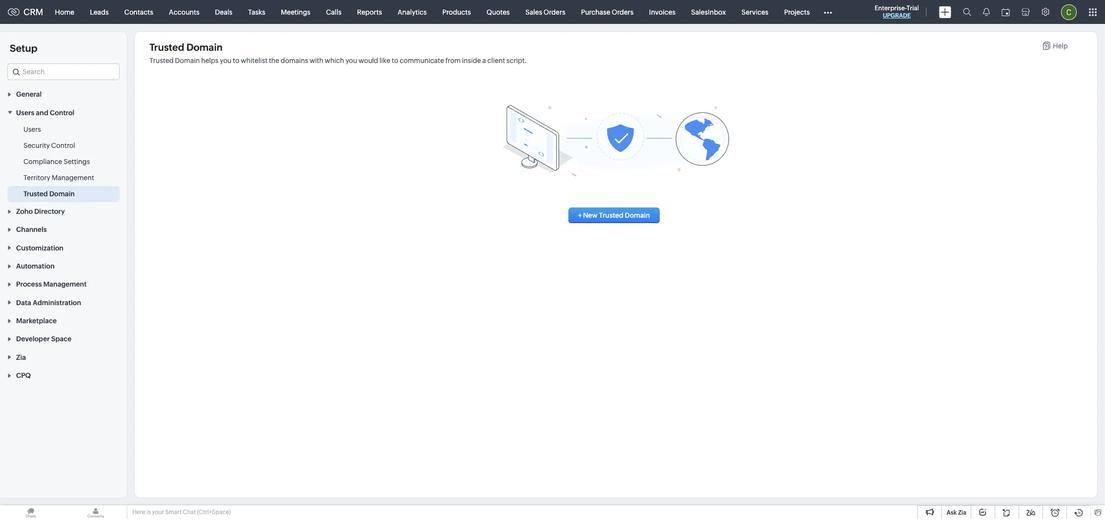 Task type: describe. For each thing, give the bounding box(es) containing it.
cpq
[[16, 372, 31, 380]]

zoho directory button
[[0, 202, 127, 220]]

is
[[147, 509, 151, 516]]

domains
[[281, 57, 308, 64]]

zoho directory
[[16, 208, 65, 215]]

client
[[488, 57, 505, 64]]

developer
[[16, 335, 50, 343]]

here
[[132, 509, 145, 516]]

leads link
[[82, 0, 117, 24]]

calls
[[326, 8, 342, 16]]

orders for sales orders
[[544, 8, 566, 16]]

contacts image
[[65, 506, 127, 519]]

enterprise-trial upgrade
[[875, 4, 919, 19]]

invoices link
[[642, 0, 684, 24]]

trusted domain trusted domain helps you to whitelist the domains with which you would like to communicate from inside a client script.
[[149, 42, 527, 64]]

your
[[152, 509, 164, 516]]

developer space
[[16, 335, 72, 343]]

services link
[[734, 0, 777, 24]]

1 you from the left
[[220, 57, 232, 64]]

Other Modules field
[[818, 4, 839, 20]]

meetings link
[[273, 0, 318, 24]]

reports link
[[349, 0, 390, 24]]

1 to from the left
[[233, 57, 240, 64]]

purchase orders link
[[573, 0, 642, 24]]

the
[[269, 57, 279, 64]]

purchase orders
[[581, 8, 634, 16]]

cpq button
[[0, 366, 127, 385]]

deals
[[215, 8, 232, 16]]

crm link
[[8, 7, 43, 17]]

products link
[[435, 0, 479, 24]]

accounts
[[169, 8, 199, 16]]

profile image
[[1062, 4, 1077, 20]]

search image
[[963, 8, 972, 16]]

purchase
[[581, 8, 611, 16]]

settings
[[64, 158, 90, 165]]

process management
[[16, 281, 87, 288]]

zoho
[[16, 208, 33, 215]]

compliance settings
[[23, 158, 90, 165]]

smart
[[165, 509, 182, 516]]

create menu element
[[934, 0, 957, 24]]

trusted right new
[[599, 211, 624, 219]]

trusted left helps
[[149, 57, 174, 64]]

general button
[[0, 85, 127, 103]]

administration
[[33, 299, 81, 307]]

projects
[[784, 8, 810, 16]]

space
[[51, 335, 72, 343]]

contacts link
[[117, 0, 161, 24]]

(ctrl+space)
[[197, 509, 231, 516]]

trusted domain link
[[23, 189, 75, 199]]

marketplace button
[[0, 312, 127, 330]]

script.
[[507, 57, 527, 64]]

channels
[[16, 226, 47, 234]]

profile element
[[1056, 0, 1083, 24]]

tasks link
[[240, 0, 273, 24]]

customization button
[[0, 239, 127, 257]]

control inside dropdown button
[[50, 109, 74, 117]]

domain up helps
[[186, 42, 223, 53]]

+
[[578, 211, 582, 219]]

whitelist
[[241, 57, 268, 64]]

territory management link
[[23, 173, 94, 183]]

users and control button
[[0, 103, 127, 121]]

help
[[1053, 42, 1068, 50]]

territory
[[23, 174, 50, 182]]

sales orders
[[526, 8, 566, 16]]

users and control
[[16, 109, 74, 117]]

automation
[[16, 262, 55, 270]]

zia button
[[0, 348, 127, 366]]

deals link
[[207, 0, 240, 24]]

a
[[483, 57, 486, 64]]

services
[[742, 8, 769, 16]]

salesinbox link
[[684, 0, 734, 24]]

security control link
[[23, 141, 75, 150]]

quotes link
[[479, 0, 518, 24]]

salesinbox
[[691, 8, 726, 16]]



Task type: vqa. For each thing, say whether or not it's contained in the screenshot.
SALES
yes



Task type: locate. For each thing, give the bounding box(es) containing it.
2 orders from the left
[[612, 8, 634, 16]]

accounts link
[[161, 0, 207, 24]]

2 to from the left
[[392, 57, 398, 64]]

search element
[[957, 0, 978, 24]]

process
[[16, 281, 42, 288]]

domain inside users and control region
[[49, 190, 75, 198]]

calls link
[[318, 0, 349, 24]]

control inside region
[[51, 142, 75, 149]]

chats image
[[0, 506, 62, 519]]

data
[[16, 299, 31, 307]]

you right helps
[[220, 57, 232, 64]]

like
[[380, 57, 391, 64]]

trusted domain
[[23, 190, 75, 198]]

communicate
[[400, 57, 444, 64]]

channels button
[[0, 220, 127, 239]]

users left and
[[16, 109, 34, 117]]

trusted inside users and control region
[[23, 190, 48, 198]]

users for users
[[23, 125, 41, 133]]

0 horizontal spatial orders
[[544, 8, 566, 16]]

to right like
[[392, 57, 398, 64]]

sales
[[526, 8, 542, 16]]

with
[[310, 57, 323, 64]]

+ new trusted domain
[[578, 211, 650, 219]]

security
[[23, 142, 50, 149]]

orders for purchase orders
[[612, 8, 634, 16]]

compliance
[[23, 158, 62, 165]]

control down general 'dropdown button'
[[50, 109, 74, 117]]

analytics link
[[390, 0, 435, 24]]

directory
[[34, 208, 65, 215]]

trusted down territory
[[23, 190, 48, 198]]

1 horizontal spatial you
[[346, 57, 357, 64]]

0 vertical spatial control
[[50, 109, 74, 117]]

trial
[[907, 4, 919, 12]]

home
[[55, 8, 74, 16]]

1 vertical spatial management
[[43, 281, 87, 288]]

home link
[[47, 0, 82, 24]]

control up compliance settings
[[51, 142, 75, 149]]

orders right "sales"
[[544, 8, 566, 16]]

data administration button
[[0, 293, 127, 312]]

analytics
[[398, 8, 427, 16]]

None field
[[7, 64, 120, 80]]

territory management
[[23, 174, 94, 182]]

0 vertical spatial zia
[[16, 354, 26, 361]]

projects link
[[777, 0, 818, 24]]

helps
[[201, 57, 219, 64]]

chat
[[183, 509, 196, 516]]

process management button
[[0, 275, 127, 293]]

users and control region
[[0, 121, 127, 202]]

users
[[16, 109, 34, 117], [23, 125, 41, 133]]

management inside dropdown button
[[43, 281, 87, 288]]

invoices
[[649, 8, 676, 16]]

1 vertical spatial users
[[23, 125, 41, 133]]

1 horizontal spatial to
[[392, 57, 398, 64]]

and
[[36, 109, 48, 117]]

management for process management
[[43, 281, 87, 288]]

create menu image
[[939, 6, 952, 18]]

quotes
[[487, 8, 510, 16]]

signals element
[[978, 0, 996, 24]]

0 horizontal spatial you
[[220, 57, 232, 64]]

orders right purchase
[[612, 8, 634, 16]]

marketplace
[[16, 317, 57, 325]]

management for territory management
[[52, 174, 94, 182]]

signals image
[[983, 8, 990, 16]]

zia inside 'dropdown button'
[[16, 354, 26, 361]]

management inside users and control region
[[52, 174, 94, 182]]

0 vertical spatial users
[[16, 109, 34, 117]]

general
[[16, 91, 42, 98]]

security control
[[23, 142, 75, 149]]

landing image
[[503, 105, 729, 177]]

contacts
[[124, 8, 153, 16]]

ask zia
[[947, 510, 967, 516]]

calendar image
[[1002, 8, 1010, 16]]

management
[[52, 174, 94, 182], [43, 281, 87, 288]]

products
[[443, 8, 471, 16]]

leads
[[90, 8, 109, 16]]

1 vertical spatial control
[[51, 142, 75, 149]]

users link
[[23, 124, 41, 134]]

0 horizontal spatial to
[[233, 57, 240, 64]]

which
[[325, 57, 344, 64]]

automation button
[[0, 257, 127, 275]]

management down settings
[[52, 174, 94, 182]]

zia right ask
[[958, 510, 967, 516]]

to left "whitelist"
[[233, 57, 240, 64]]

customization
[[16, 244, 63, 252]]

ask
[[947, 510, 957, 516]]

you right which
[[346, 57, 357, 64]]

trusted
[[149, 42, 184, 53], [149, 57, 174, 64], [23, 190, 48, 198], [599, 211, 624, 219]]

domain down territory management
[[49, 190, 75, 198]]

to
[[233, 57, 240, 64], [392, 57, 398, 64]]

sales orders link
[[518, 0, 573, 24]]

2 you from the left
[[346, 57, 357, 64]]

inside
[[462, 57, 481, 64]]

orders
[[544, 8, 566, 16], [612, 8, 634, 16]]

meetings
[[281, 8, 311, 16]]

upgrade
[[883, 12, 911, 19]]

zia up "cpq"
[[16, 354, 26, 361]]

0 horizontal spatial zia
[[16, 354, 26, 361]]

here is your smart chat (ctrl+space)
[[132, 509, 231, 516]]

reports
[[357, 8, 382, 16]]

Search text field
[[8, 64, 119, 80]]

1 horizontal spatial orders
[[612, 8, 634, 16]]

domain left helps
[[175, 57, 200, 64]]

tasks
[[248, 8, 265, 16]]

zia
[[16, 354, 26, 361], [958, 510, 967, 516]]

users up security
[[23, 125, 41, 133]]

1 horizontal spatial zia
[[958, 510, 967, 516]]

enterprise-
[[875, 4, 907, 12]]

management up data administration dropdown button
[[43, 281, 87, 288]]

1 orders from the left
[[544, 8, 566, 16]]

trusted down accounts
[[149, 42, 184, 53]]

developer space button
[[0, 330, 127, 348]]

users inside dropdown button
[[16, 109, 34, 117]]

domain right new
[[625, 211, 650, 219]]

1 vertical spatial zia
[[958, 510, 967, 516]]

from
[[446, 57, 461, 64]]

users for users and control
[[16, 109, 34, 117]]

new
[[583, 211, 598, 219]]

users inside region
[[23, 125, 41, 133]]

0 vertical spatial management
[[52, 174, 94, 182]]



